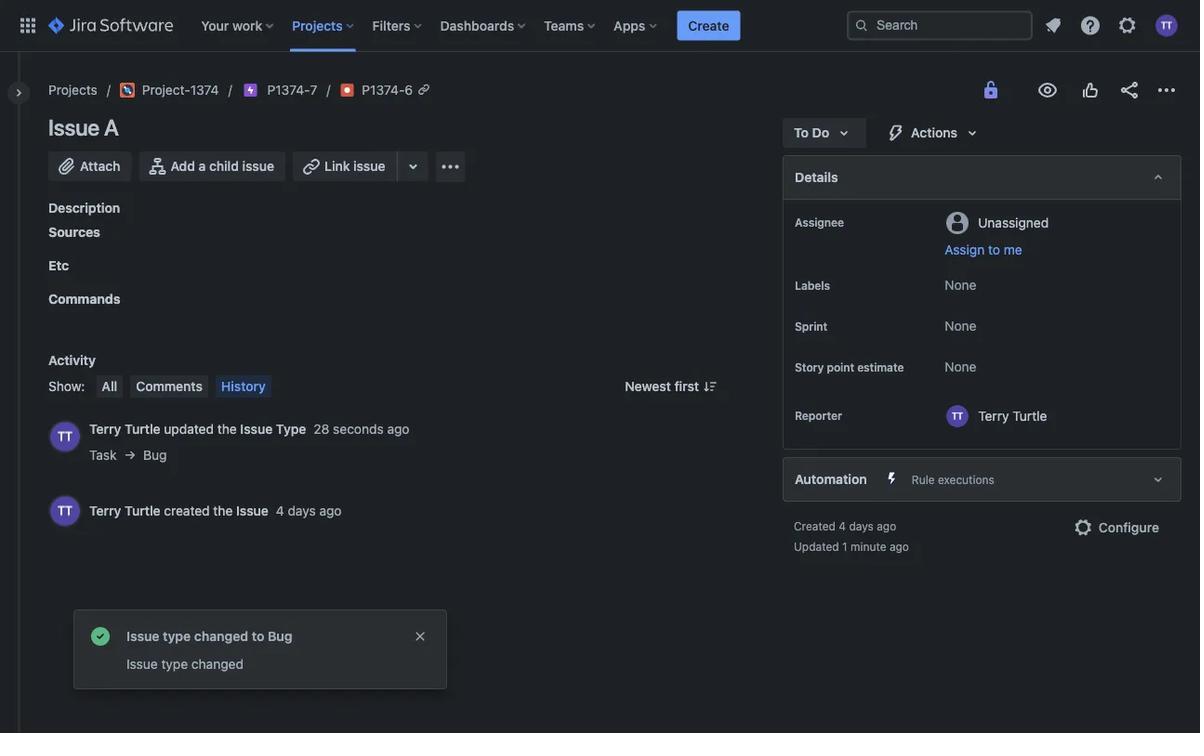 Task type: describe. For each thing, give the bounding box(es) containing it.
add a child issue
[[171, 159, 274, 174]]

assignee
[[795, 216, 845, 229]]

your
[[201, 18, 229, 33]]

type for issue type changed
[[161, 657, 188, 673]]

terry turtle
[[979, 408, 1048, 424]]

0 horizontal spatial days
[[288, 504, 316, 519]]

do
[[813, 125, 830, 140]]

28
[[314, 422, 330, 437]]

create button
[[678, 11, 741, 40]]

history button
[[216, 376, 272, 398]]

6
[[405, 82, 413, 98]]

bug image
[[340, 83, 355, 98]]

sidebar navigation image
[[0, 74, 41, 112]]

1 issue from the left
[[242, 159, 274, 174]]

your work
[[201, 18, 263, 33]]

automation element
[[783, 458, 1182, 502]]

your profile and settings image
[[1156, 14, 1179, 37]]

issue type changed to bug
[[127, 629, 293, 645]]

turtle for terry turtle
[[1013, 408, 1048, 424]]

issue a
[[48, 114, 119, 140]]

work
[[233, 18, 263, 33]]

issue type changed
[[127, 657, 244, 673]]

attach
[[80, 159, 120, 174]]

configure
[[1099, 520, 1160, 536]]

projects for projects link
[[48, 82, 97, 98]]

automation
[[795, 472, 868, 487]]

terry for terry turtle created the issue 4 days ago
[[89, 504, 121, 519]]

reporter
[[795, 409, 843, 422]]

task
[[89, 448, 117, 463]]

Search field
[[847, 11, 1033, 40]]

commands
[[48, 292, 120, 307]]

1
[[843, 540, 848, 553]]

p1374- for 6
[[362, 82, 405, 98]]

p1374- for 7
[[267, 82, 310, 98]]

project-
[[142, 82, 190, 98]]

all button
[[96, 376, 123, 398]]

days inside created 4 days ago updated 1 minute ago
[[850, 520, 874, 533]]

story
[[795, 361, 824, 374]]

sources
[[48, 225, 100, 240]]

p1374-6
[[362, 82, 413, 98]]

newest
[[625, 379, 671, 394]]

newest first
[[625, 379, 700, 394]]

comments
[[136, 379, 203, 394]]

vote options: no one has voted for this issue yet. image
[[1080, 79, 1102, 101]]

share image
[[1119, 79, 1141, 101]]

changed for issue type changed
[[192, 657, 244, 673]]

actions
[[912, 125, 958, 140]]

project 1374 image
[[120, 83, 135, 98]]

to do
[[794, 125, 830, 140]]

etc
[[48, 258, 69, 273]]

sprint
[[795, 320, 828, 333]]

to inside button
[[989, 242, 1001, 258]]

a
[[104, 114, 119, 140]]

issue right created at the bottom of page
[[236, 504, 269, 519]]

details
[[795, 170, 839, 185]]

help image
[[1080, 14, 1102, 37]]

created
[[794, 520, 836, 533]]

terry for terry turtle
[[979, 408, 1010, 424]]

filters
[[373, 18, 411, 33]]

projects link
[[48, 79, 97, 101]]

show:
[[48, 379, 85, 394]]

type
[[276, 422, 306, 437]]

ago up the minute
[[877, 520, 897, 533]]

executions
[[939, 473, 995, 487]]

teams
[[544, 18, 584, 33]]

none for sprint
[[945, 319, 977, 334]]

actions button
[[875, 118, 995, 148]]

estimate
[[858, 361, 905, 374]]

dashboards
[[441, 18, 515, 33]]

created
[[164, 504, 210, 519]]

2 issue from the left
[[354, 159, 386, 174]]

reporter pin to top. only you can see pinned fields. image
[[846, 408, 861, 423]]

menu bar containing all
[[92, 376, 275, 398]]

labels
[[795, 279, 831, 292]]

link issue
[[325, 159, 386, 174]]

created 4 days ago updated 1 minute ago
[[794, 520, 910, 553]]

3 none from the top
[[945, 360, 977, 375]]

p1374-6 link
[[362, 79, 413, 101]]

minute
[[851, 540, 887, 553]]

appswitcher icon image
[[17, 14, 39, 37]]

add a child issue button
[[139, 152, 286, 181]]

issue for issue type changed
[[127, 657, 158, 673]]

notifications image
[[1043, 14, 1065, 37]]

configure link
[[1062, 513, 1171, 543]]

watch options: you are not watching this issue, 0 people watching image
[[1037, 79, 1060, 101]]



Task type: vqa. For each thing, say whether or not it's contained in the screenshot.
the Search Jira admin button
no



Task type: locate. For each thing, give the bounding box(es) containing it.
0 horizontal spatial bug
[[143, 448, 167, 463]]

1 vertical spatial changed
[[192, 657, 244, 673]]

add app image
[[440, 156, 462, 178]]

1 vertical spatial the
[[213, 504, 233, 519]]

apps button
[[609, 11, 664, 40]]

terry for terry turtle updated the issue type 28 seconds ago
[[89, 422, 121, 437]]

projects
[[292, 18, 343, 33], [48, 82, 97, 98]]

terry up automation element
[[979, 408, 1010, 424]]

0 vertical spatial to
[[989, 242, 1001, 258]]

1 horizontal spatial days
[[850, 520, 874, 533]]

newest first button
[[614, 376, 729, 398]]

history
[[221, 379, 266, 394]]

turtle for terry turtle created the issue 4 days ago
[[125, 504, 161, 519]]

turtle left updated
[[125, 422, 161, 437]]

days down type
[[288, 504, 316, 519]]

to
[[794, 125, 809, 140]]

the
[[217, 422, 237, 437], [213, 504, 233, 519]]

story point estimate
[[795, 361, 905, 374]]

4 inside created 4 days ago updated 1 minute ago
[[839, 520, 847, 533]]

1 none from the top
[[945, 278, 977, 293]]

apps
[[614, 18, 646, 33]]

changed
[[194, 629, 249, 645], [192, 657, 244, 673]]

rule
[[912, 473, 935, 487]]

ago right seconds at the left of page
[[387, 422, 410, 437]]

1 horizontal spatial p1374-
[[362, 82, 405, 98]]

2 vertical spatial none
[[945, 360, 977, 375]]

issue down issue type changed to bug
[[127, 657, 158, 673]]

issue left type
[[240, 422, 273, 437]]

child
[[209, 159, 239, 174]]

2 none from the top
[[945, 319, 977, 334]]

newest first image
[[703, 380, 718, 394]]

type up issue type changed
[[163, 629, 191, 645]]

ago right the minute
[[890, 540, 910, 553]]

0 horizontal spatial 4
[[276, 504, 284, 519]]

1 vertical spatial to
[[252, 629, 265, 645]]

changed down issue type changed to bug
[[192, 657, 244, 673]]

rule executions
[[912, 473, 995, 487]]

settings image
[[1117, 14, 1140, 37]]

description
[[48, 200, 120, 216]]

p1374- right epic icon at the left top of the page
[[267, 82, 310, 98]]

type for issue type changed to bug
[[163, 629, 191, 645]]

to do button
[[783, 118, 867, 148]]

days
[[288, 504, 316, 519], [850, 520, 874, 533]]

0 vertical spatial changed
[[194, 629, 249, 645]]

dismiss image
[[413, 630, 428, 645]]

epic image
[[243, 83, 258, 98]]

to
[[989, 242, 1001, 258], [252, 629, 265, 645]]

projects up issue a
[[48, 82, 97, 98]]

4 up 1
[[839, 520, 847, 533]]

terry up the 'task'
[[89, 422, 121, 437]]

all
[[102, 379, 117, 394]]

turtle up automation element
[[1013, 408, 1048, 424]]

banner containing your work
[[0, 0, 1201, 52]]

p1374- right bug icon
[[362, 82, 405, 98]]

0 horizontal spatial p1374-
[[267, 82, 310, 98]]

menu bar
[[92, 376, 275, 398]]

1 horizontal spatial 4
[[839, 520, 847, 533]]

1374
[[190, 82, 219, 98]]

a
[[199, 159, 206, 174]]

4 down type
[[276, 504, 284, 519]]

create
[[689, 18, 730, 33]]

link web pages and more image
[[402, 155, 425, 178]]

issue for issue type changed to bug
[[127, 629, 160, 645]]

success image
[[89, 626, 112, 648]]

updated
[[164, 422, 214, 437]]

issue right success image
[[127, 629, 160, 645]]

activity
[[48, 353, 96, 368]]

1 vertical spatial days
[[850, 520, 874, 533]]

attach button
[[48, 152, 132, 181]]

the right updated
[[217, 422, 237, 437]]

0 horizontal spatial issue
[[242, 159, 274, 174]]

projects for projects dropdown button
[[292, 18, 343, 33]]

1 vertical spatial bug
[[268, 629, 293, 645]]

p1374-
[[267, 82, 310, 98], [362, 82, 405, 98]]

1 p1374- from the left
[[267, 82, 310, 98]]

copy link to issue image
[[417, 82, 432, 97]]

teams button
[[539, 11, 603, 40]]

projects inside dropdown button
[[292, 18, 343, 33]]

0 horizontal spatial projects
[[48, 82, 97, 98]]

assign to me button
[[945, 241, 1163, 260]]

turtle left created at the bottom of page
[[125, 504, 161, 519]]

me
[[1004, 242, 1023, 258]]

actions image
[[1156, 79, 1179, 101]]

alert containing issue type changed to bug
[[74, 611, 447, 689]]

projects button
[[287, 11, 362, 40]]

dashboards button
[[435, 11, 533, 40]]

none
[[945, 278, 977, 293], [945, 319, 977, 334], [945, 360, 977, 375]]

details element
[[783, 155, 1182, 200]]

point
[[827, 361, 855, 374]]

alert
[[74, 611, 447, 689]]

issue right the "child"
[[242, 159, 274, 174]]

issue right link
[[354, 159, 386, 174]]

comments button
[[130, 376, 208, 398]]

link
[[325, 159, 350, 174]]

primary element
[[11, 0, 847, 52]]

1 vertical spatial projects
[[48, 82, 97, 98]]

0 horizontal spatial to
[[252, 629, 265, 645]]

p1374-7
[[267, 82, 318, 98]]

the for created
[[213, 504, 233, 519]]

7
[[310, 82, 318, 98]]

changed up issue type changed
[[194, 629, 249, 645]]

0 vertical spatial 4
[[276, 504, 284, 519]]

project-1374 link
[[120, 79, 219, 101]]

1 horizontal spatial issue
[[354, 159, 386, 174]]

none for labels
[[945, 278, 977, 293]]

0 vertical spatial bug
[[143, 448, 167, 463]]

0 vertical spatial the
[[217, 422, 237, 437]]

projects up "7"
[[292, 18, 343, 33]]

issue
[[242, 159, 274, 174], [354, 159, 386, 174]]

1 vertical spatial none
[[945, 319, 977, 334]]

jira software image
[[48, 14, 173, 37], [48, 14, 173, 37]]

0 vertical spatial type
[[163, 629, 191, 645]]

1 vertical spatial type
[[161, 657, 188, 673]]

the right created at the bottom of page
[[213, 504, 233, 519]]

banner
[[0, 0, 1201, 52]]

days up the minute
[[850, 520, 874, 533]]

ago
[[387, 422, 410, 437], [319, 504, 342, 519], [877, 520, 897, 533], [890, 540, 910, 553]]

seconds
[[333, 422, 384, 437]]

ago down 28
[[319, 504, 342, 519]]

1 vertical spatial 4
[[839, 520, 847, 533]]

filters button
[[367, 11, 429, 40]]

1 horizontal spatial to
[[989, 242, 1001, 258]]

assign to me
[[945, 242, 1023, 258]]

0 vertical spatial none
[[945, 278, 977, 293]]

terry down the 'task'
[[89, 504, 121, 519]]

turtle
[[1013, 408, 1048, 424], [125, 422, 161, 437], [125, 504, 161, 519]]

4
[[276, 504, 284, 519], [839, 520, 847, 533]]

0 vertical spatial days
[[288, 504, 316, 519]]

terry turtle created the issue 4 days ago
[[89, 504, 342, 519]]

issue
[[48, 114, 100, 140], [240, 422, 273, 437], [236, 504, 269, 519], [127, 629, 160, 645], [127, 657, 158, 673]]

1 horizontal spatial bug
[[268, 629, 293, 645]]

turtle for terry turtle updated the issue type 28 seconds ago
[[125, 422, 161, 437]]

type down issue type changed to bug
[[161, 657, 188, 673]]

your work button
[[196, 11, 281, 40]]

0 vertical spatial projects
[[292, 18, 343, 33]]

updated
[[794, 540, 840, 553]]

1 horizontal spatial projects
[[292, 18, 343, 33]]

terry turtle updated the issue type 28 seconds ago
[[89, 422, 410, 437]]

the for updated
[[217, 422, 237, 437]]

changed for issue type changed to bug
[[194, 629, 249, 645]]

search image
[[855, 18, 870, 33]]

assign
[[945, 242, 985, 258]]

p1374-7 link
[[267, 79, 318, 101]]

issue down projects link
[[48, 114, 100, 140]]

add
[[171, 159, 195, 174]]

link issue button
[[293, 152, 399, 181]]

first
[[675, 379, 700, 394]]

unassigned
[[979, 215, 1049, 230]]

2 p1374- from the left
[[362, 82, 405, 98]]

issue for issue a
[[48, 114, 100, 140]]

project-1374
[[142, 82, 219, 98]]

bug
[[143, 448, 167, 463], [268, 629, 293, 645]]



